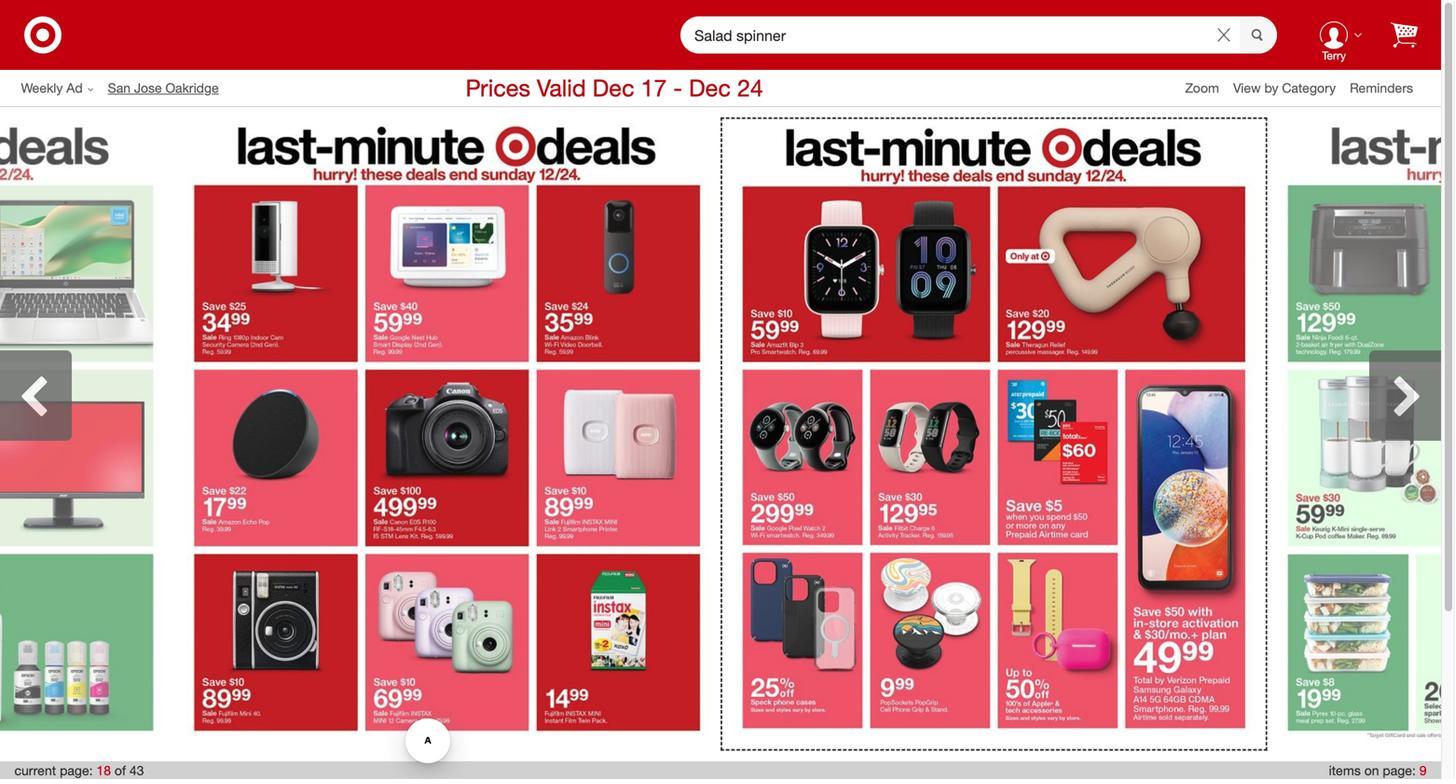 Task type: describe. For each thing, give the bounding box(es) containing it.
24
[[737, 74, 763, 102]]

weekly ad
[[21, 80, 83, 96]]

terry
[[1322, 49, 1346, 63]]

page 19 image
[[722, 119, 1266, 749]]

weekly ad link
[[21, 79, 108, 97]]

view
[[1233, 80, 1261, 96]]

9
[[1419, 763, 1427, 779]]

page 18 image
[[174, 117, 721, 752]]

valid
[[537, 74, 586, 102]]

1 dec from the left
[[592, 74, 634, 102]]

current
[[14, 763, 56, 779]]

of
[[115, 763, 126, 779]]

17
[[641, 74, 667, 102]]

zoom-in element
[[1185, 80, 1219, 96]]

view by category link
[[1233, 80, 1350, 96]]

view by category
[[1233, 80, 1336, 96]]

zoom link
[[1185, 79, 1233, 97]]

terry link
[[1305, 5, 1363, 65]]

items
[[1329, 763, 1361, 779]]

reminders link
[[1350, 79, 1427, 97]]

go to target.com image
[[24, 16, 62, 54]]

prices
[[466, 74, 530, 102]]

items on page: 9
[[1329, 763, 1427, 779]]

reminders
[[1350, 80, 1413, 96]]

san jose oakridge link
[[108, 79, 233, 97]]



Task type: vqa. For each thing, say whether or not it's contained in the screenshot.
during
no



Task type: locate. For each thing, give the bounding box(es) containing it.
prices valid dec 17 - dec 24
[[466, 74, 763, 102]]

1 horizontal spatial page:
[[1383, 763, 1416, 779]]

0 horizontal spatial page:
[[60, 763, 93, 779]]

page:
[[60, 763, 93, 779], [1383, 763, 1416, 779]]

page: left '9'
[[1383, 763, 1416, 779]]

weekly
[[21, 80, 63, 96]]

18
[[96, 763, 111, 779]]

dec left "17"
[[592, 74, 634, 102]]

view your cart on target.com image
[[1391, 22, 1418, 48]]

43
[[129, 763, 144, 779]]

-
[[673, 74, 682, 102]]

1 page: from the left
[[60, 763, 93, 779]]

oakridge
[[166, 80, 219, 96]]

san
[[108, 80, 131, 96]]

category
[[1282, 80, 1336, 96]]

ad
[[66, 80, 83, 96]]

dec right -
[[689, 74, 731, 102]]

form
[[680, 16, 1277, 55]]

dec
[[592, 74, 634, 102], [689, 74, 731, 102]]

jose
[[134, 80, 162, 96]]

Search Weekly Ad search field
[[680, 16, 1277, 55]]

page 17 image
[[0, 117, 174, 752]]

page: left 18
[[60, 763, 93, 779]]

2 dec from the left
[[689, 74, 731, 102]]

1 horizontal spatial dec
[[689, 74, 731, 102]]

zoom
[[1185, 80, 1219, 96]]

on
[[1364, 763, 1379, 779]]

current page: 18 of 43
[[14, 763, 144, 779]]

2 page: from the left
[[1383, 763, 1416, 779]]

san jose oakridge
[[108, 80, 219, 96]]

0 horizontal spatial dec
[[592, 74, 634, 102]]

by
[[1264, 80, 1278, 96]]

page 20 image
[[1267, 117, 1455, 752]]



